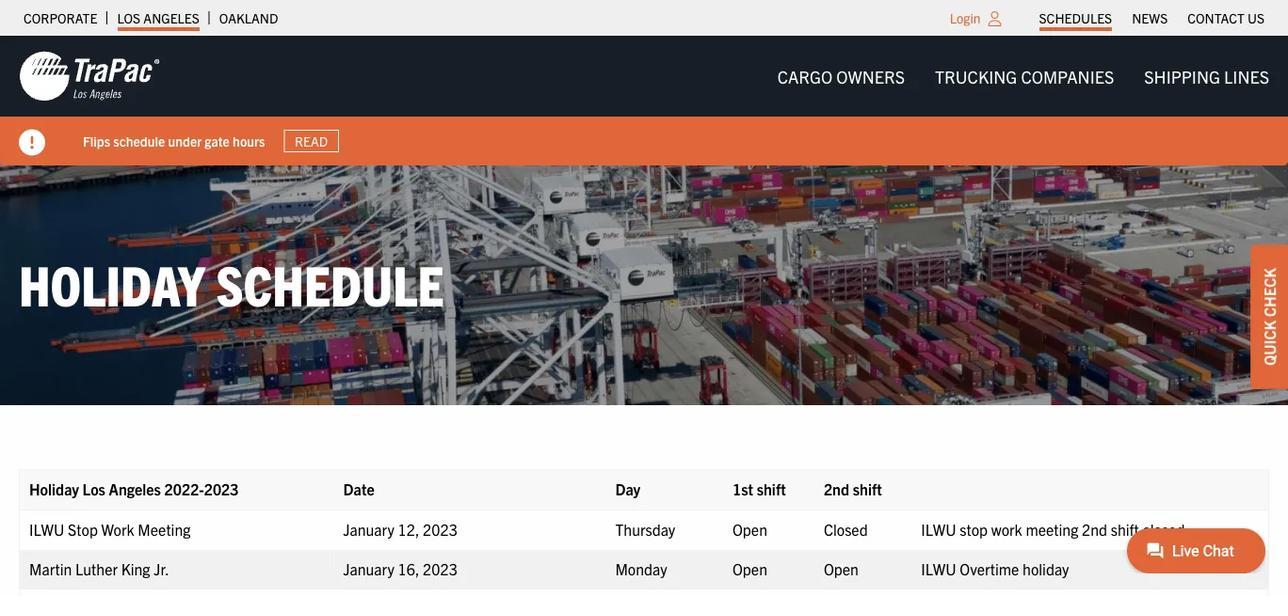 Task type: locate. For each thing, give the bounding box(es) containing it.
los
[[117, 9, 140, 26], [82, 480, 105, 499]]

2nd shift
[[824, 480, 882, 499]]

los angeles image
[[19, 50, 160, 103]]

ilwu
[[29, 520, 64, 539], [921, 520, 956, 539], [921, 560, 956, 579]]

los up stop
[[82, 480, 105, 499]]

menu bar down light image in the top of the page
[[762, 57, 1284, 95]]

1 vertical spatial menu bar
[[762, 57, 1284, 95]]

holiday for holiday los angeles 2022-2023
[[29, 480, 79, 499]]

holiday
[[19, 249, 205, 317], [29, 480, 79, 499]]

ilwu for ilwu overtime holiday
[[921, 560, 956, 579]]

shift up closed on the bottom of the page
[[853, 480, 882, 499]]

january left 16,
[[343, 560, 394, 579]]

schedule
[[113, 132, 165, 149]]

january
[[343, 520, 394, 539], [343, 560, 394, 579]]

0 vertical spatial holiday
[[19, 249, 205, 317]]

0 vertical spatial menu bar
[[1029, 5, 1274, 31]]

menu bar up shipping
[[1029, 5, 1274, 31]]

contact us
[[1188, 9, 1265, 26]]

2022-
[[164, 480, 204, 499]]

1st shift
[[733, 480, 786, 499]]

january for january 12, 2023
[[343, 520, 394, 539]]

holiday
[[1023, 560, 1069, 579]]

menu bar inside banner
[[762, 57, 1284, 95]]

2023
[[204, 480, 239, 499], [423, 520, 457, 539], [423, 560, 457, 579]]

shipping
[[1144, 65, 1220, 87]]

0 vertical spatial los
[[117, 9, 140, 26]]

news
[[1132, 9, 1168, 26]]

january 12, 2023
[[343, 520, 457, 539]]

owners
[[836, 65, 905, 87]]

king
[[121, 560, 150, 579]]

shift
[[757, 480, 786, 499], [853, 480, 882, 499], [1111, 520, 1139, 539]]

companies
[[1021, 65, 1114, 87]]

2 vertical spatial 2023
[[423, 560, 457, 579]]

2 january from the top
[[343, 560, 394, 579]]

1 horizontal spatial 2nd
[[1082, 520, 1107, 539]]

angeles left oakland link
[[143, 9, 199, 26]]

contact
[[1188, 9, 1245, 26]]

angeles
[[143, 9, 199, 26], [109, 480, 161, 499]]

ilwu stop work meeting
[[29, 520, 191, 539]]

flips
[[83, 132, 110, 149]]

meeting
[[138, 520, 191, 539]]

ilwu overtime holiday
[[921, 560, 1069, 579]]

shipping lines
[[1144, 65, 1269, 87]]

shift left closed
[[1111, 520, 1139, 539]]

los angeles link
[[117, 5, 199, 31]]

thursday
[[615, 520, 675, 539]]

contact us link
[[1188, 5, 1265, 31]]

ilwu stop work meeting 2nd shift closed
[[921, 520, 1185, 539]]

2nd up closed on the bottom of the page
[[824, 480, 849, 499]]

gate
[[205, 132, 230, 149]]

angeles up work
[[109, 480, 161, 499]]

0 vertical spatial january
[[343, 520, 394, 539]]

menu bar containing cargo owners
[[762, 57, 1284, 95]]

0 vertical spatial 2023
[[204, 480, 239, 499]]

holiday los angeles 2022-2023
[[29, 480, 239, 499]]

check
[[1260, 269, 1279, 317]]

2023 for january 16, 2023
[[423, 560, 457, 579]]

holiday schedule
[[19, 249, 444, 317]]

january left 12,
[[343, 520, 394, 539]]

0 horizontal spatial 2nd
[[824, 480, 849, 499]]

1 horizontal spatial shift
[[853, 480, 882, 499]]

ilwu for ilwu stop work meeting
[[29, 520, 64, 539]]

1 vertical spatial january
[[343, 560, 394, 579]]

16,
[[398, 560, 419, 579]]

1 vertical spatial holiday
[[29, 480, 79, 499]]

0 horizontal spatial los
[[82, 480, 105, 499]]

meeting
[[1026, 520, 1078, 539]]

los right corporate link
[[117, 9, 140, 26]]

1 january from the top
[[343, 520, 394, 539]]

january for january 16, 2023
[[343, 560, 394, 579]]

work
[[991, 520, 1022, 539]]

lines
[[1224, 65, 1269, 87]]

shift right 1st
[[757, 480, 786, 499]]

2nd right meeting
[[1082, 520, 1107, 539]]

1 vertical spatial angeles
[[109, 480, 161, 499]]

2nd
[[824, 480, 849, 499], [1082, 520, 1107, 539]]

light image
[[988, 11, 1001, 26]]

1 vertical spatial 2023
[[423, 520, 457, 539]]

open
[[733, 520, 767, 539], [733, 560, 767, 579], [824, 560, 859, 579]]

0 horizontal spatial shift
[[757, 480, 786, 499]]

banner
[[0, 36, 1288, 166]]

menu bar
[[1029, 5, 1274, 31], [762, 57, 1284, 95]]



Task type: describe. For each thing, give the bounding box(es) containing it.
trucking companies
[[935, 65, 1114, 87]]

0 vertical spatial angeles
[[143, 9, 199, 26]]

trucking
[[935, 65, 1017, 87]]

2 horizontal spatial shift
[[1111, 520, 1139, 539]]

cargo
[[777, 65, 833, 87]]

martin
[[29, 560, 72, 579]]

hours
[[233, 132, 265, 149]]

closed
[[824, 520, 868, 539]]

solid image
[[19, 129, 45, 156]]

menu bar containing schedules
[[1029, 5, 1274, 31]]

open for open
[[733, 560, 767, 579]]

flips schedule under gate hours
[[83, 132, 265, 149]]

shipping lines link
[[1129, 57, 1284, 95]]

work
[[101, 520, 134, 539]]

luther
[[75, 560, 118, 579]]

cargo owners link
[[762, 57, 920, 95]]

closed
[[1143, 520, 1185, 539]]

12,
[[398, 520, 419, 539]]

under
[[168, 132, 202, 149]]

stop
[[960, 520, 988, 539]]

shift for 2nd shift
[[853, 480, 882, 499]]

monday
[[615, 560, 667, 579]]

quick check
[[1260, 269, 1279, 366]]

1 vertical spatial 2nd
[[1082, 520, 1107, 539]]

read link
[[284, 130, 339, 153]]

schedules link
[[1039, 5, 1112, 31]]

stop
[[68, 520, 98, 539]]

corporate link
[[24, 5, 97, 31]]

corporate
[[24, 9, 97, 26]]

shift for 1st shift
[[757, 480, 786, 499]]

date
[[343, 480, 378, 499]]

login link
[[950, 9, 981, 26]]

schedule
[[216, 249, 444, 317]]

0 vertical spatial 2nd
[[824, 480, 849, 499]]

quick check link
[[1250, 245, 1288, 390]]

jr.
[[154, 560, 169, 579]]

read
[[295, 133, 328, 150]]

open for closed
[[733, 520, 767, 539]]

oakland link
[[219, 5, 278, 31]]

quick
[[1260, 321, 1279, 366]]

january 16, 2023
[[343, 560, 457, 579]]

cargo owners
[[777, 65, 905, 87]]

overtime
[[960, 560, 1019, 579]]

login
[[950, 9, 981, 26]]

day
[[615, 480, 640, 499]]

us
[[1248, 9, 1265, 26]]

los angeles
[[117, 9, 199, 26]]

banner containing cargo owners
[[0, 36, 1288, 166]]

1 vertical spatial los
[[82, 480, 105, 499]]

martin luther king jr.
[[29, 560, 169, 579]]

trucking companies link
[[920, 57, 1129, 95]]

1 horizontal spatial los
[[117, 9, 140, 26]]

oakland
[[219, 9, 278, 26]]

schedules
[[1039, 9, 1112, 26]]

ilwu for ilwu stop work meeting 2nd shift closed
[[921, 520, 956, 539]]

holiday for holiday schedule
[[19, 249, 205, 317]]

2023 for january 12, 2023
[[423, 520, 457, 539]]

1st
[[733, 480, 753, 499]]

news link
[[1132, 5, 1168, 31]]



Task type: vqa. For each thing, say whether or not it's contained in the screenshot.
top TIME
no



